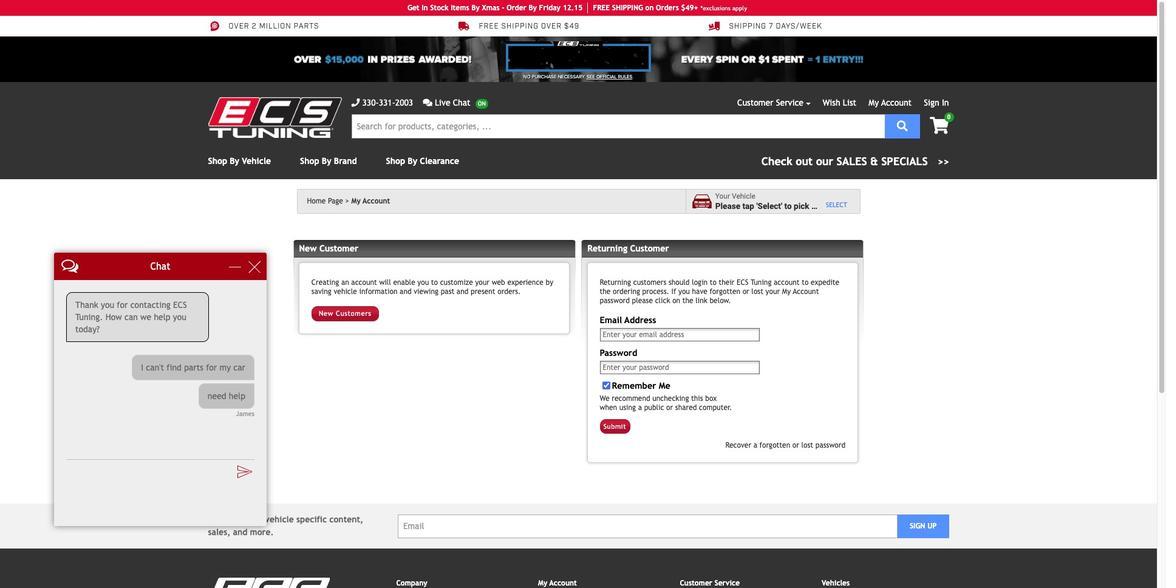 Task type: describe. For each thing, give the bounding box(es) containing it.
to left their
[[710, 278, 717, 286]]

sales
[[837, 155, 867, 168]]

we
[[600, 394, 610, 403]]

get in stock items by xmas - order by friday 12.15
[[408, 4, 583, 12]]

ordering
[[613, 287, 640, 296]]

spent
[[772, 53, 804, 65]]

0 horizontal spatial on
[[646, 4, 654, 12]]

rules
[[618, 74, 633, 80]]

process.
[[642, 287, 669, 296]]

ecs tuning 'spin to win' contest logo image
[[506, 41, 651, 72]]

past
[[441, 287, 455, 296]]

1 vertical spatial my account
[[351, 197, 390, 205]]

web
[[492, 278, 505, 286]]

free
[[479, 22, 499, 31]]

1 vertical spatial password
[[816, 441, 846, 450]]

by
[[546, 278, 553, 286]]

email address
[[600, 314, 656, 325]]

shop by vehicle link
[[208, 156, 271, 166]]

-
[[502, 4, 505, 12]]

$1
[[758, 53, 770, 65]]

live chat
[[435, 98, 471, 108]]

shop for shop by brand
[[300, 156, 319, 166]]

shop for shop by vehicle
[[208, 156, 227, 166]]

specials
[[882, 155, 928, 168]]

330-
[[362, 98, 379, 108]]

customize
[[440, 278, 473, 286]]

parts
[[294, 22, 319, 31]]

every spin or $1 spent = 1 entry!!!
[[681, 53, 864, 65]]

12.15
[[563, 4, 583, 12]]

Search text field
[[351, 114, 885, 139]]

over 2 million parts link
[[208, 21, 319, 32]]

will
[[379, 278, 391, 286]]

a for vehicle
[[812, 201, 816, 211]]

Email Address email field
[[600, 328, 760, 341]]

in for get
[[422, 4, 428, 12]]

customers
[[633, 278, 667, 286]]

content,
[[329, 515, 363, 525]]

remember
[[612, 381, 656, 391]]

330-331-2003 link
[[351, 97, 413, 109]]

0
[[947, 114, 951, 120]]

shop for shop by clearance
[[386, 156, 405, 166]]

below.
[[710, 296, 731, 305]]

.
[[633, 74, 634, 80]]

or left $1
[[741, 53, 756, 65]]

an
[[341, 278, 349, 286]]

have
[[692, 287, 708, 296]]

vehicle inside sign up to get vehicle specific content, sales, and more.
[[265, 515, 294, 525]]

ecs
[[737, 278, 749, 286]]

link
[[696, 296, 708, 305]]

enable
[[393, 278, 415, 286]]

your inside returning customers should login to their ecs tuning account to expedite the ordering process. if you have forgotten or lost your my account password please click on the link below.
[[766, 287, 780, 296]]

a for public
[[638, 403, 642, 412]]

you inside creating an account will enable you to customize your web experience by saving vehicle information and viewing past and present orders.
[[418, 278, 429, 286]]

friday
[[539, 4, 561, 12]]

vehicle inside creating an account will enable you to customize your web experience by saving vehicle information and viewing past and present orders.
[[334, 287, 357, 296]]

customer service inside popup button
[[738, 98, 804, 108]]

to inside your vehicle please tap 'select' to pick a vehicle
[[785, 201, 792, 211]]

sales & specials link
[[762, 153, 949, 169]]

forgotten inside returning customers should login to their ecs tuning account to expedite the ordering process. if you have forgotten or lost your my account password please click on the link below.
[[710, 287, 741, 296]]

or inside we recommend unchecking this box when using a public or shared computer.
[[666, 403, 673, 412]]

recover
[[726, 441, 751, 450]]

0 horizontal spatial the
[[600, 287, 611, 296]]

this
[[691, 394, 703, 403]]

sign in link
[[924, 98, 949, 108]]

in for sign
[[942, 98, 949, 108]]

xmas
[[482, 4, 500, 12]]

up for sign up to get vehicle specific content, sales, and more.
[[227, 515, 237, 525]]

phone image
[[351, 98, 360, 107]]

new for new customers
[[319, 309, 333, 318]]

your vehicle please tap 'select' to pick a vehicle
[[715, 192, 844, 211]]

every
[[681, 53, 713, 65]]

or right recover on the bottom
[[793, 441, 799, 450]]

in
[[367, 53, 378, 65]]

order
[[507, 4, 527, 12]]

select link
[[826, 201, 847, 209]]

wish list
[[823, 98, 857, 108]]

my inside returning customers should login to their ecs tuning account to expedite the ordering process. if you have forgotten or lost your my account password please click on the link below.
[[782, 287, 791, 296]]

orders.
[[498, 287, 521, 296]]

new customers link
[[312, 306, 379, 321]]

shop by clearance link
[[386, 156, 459, 166]]

viewing
[[414, 287, 439, 296]]

shared
[[675, 403, 697, 412]]

new for new customer
[[299, 243, 317, 254]]

prizes
[[380, 53, 415, 65]]

*exclusions
[[701, 5, 731, 11]]

when
[[600, 403, 617, 412]]

0 link
[[920, 112, 954, 135]]

account inside returning customers should login to their ecs tuning account to expedite the ordering process. if you have forgotten or lost your my account password please click on the link below.
[[793, 287, 819, 296]]

1 horizontal spatial my account
[[538, 579, 577, 588]]

to left expedite
[[802, 278, 809, 286]]

returning customer
[[588, 243, 669, 254]]

company
[[396, 579, 428, 588]]

official
[[597, 74, 617, 80]]

by for shop by vehicle
[[230, 156, 239, 166]]

ping
[[627, 4, 643, 12]]

1 vertical spatial service
[[715, 579, 740, 588]]

$49
[[564, 22, 580, 31]]

customer service button
[[738, 97, 811, 109]]

unchecking
[[653, 394, 689, 403]]

1 horizontal spatial the
[[683, 296, 694, 305]]

shipping 7 days/week
[[729, 22, 822, 31]]

or inside returning customers should login to their ecs tuning account to expedite the ordering process. if you have forgotten or lost your my account password please click on the link below.
[[743, 287, 749, 296]]

specific
[[296, 515, 327, 525]]

clearance
[[420, 156, 459, 166]]

remember me
[[612, 381, 671, 391]]

items
[[451, 4, 469, 12]]

to inside sign up to get vehicle specific content, sales, and more.
[[239, 515, 248, 525]]

please
[[715, 201, 741, 211]]

up for sign up
[[928, 522, 937, 531]]

sign for sign up
[[910, 522, 926, 531]]

$15,000
[[324, 53, 363, 65]]

shop by brand link
[[300, 156, 357, 166]]

stock
[[430, 4, 449, 12]]

sign in
[[924, 98, 949, 108]]

box
[[705, 394, 717, 403]]

should
[[669, 278, 690, 286]]

expedite
[[811, 278, 840, 286]]

brand
[[334, 156, 357, 166]]



Task type: vqa. For each thing, say whether or not it's contained in the screenshot.
Up within Sign up to get vehicle specific content, sales, and more.
yes



Task type: locate. For each thing, give the bounding box(es) containing it.
to left pick
[[785, 201, 792, 211]]

2 vertical spatial vehicle
[[265, 515, 294, 525]]

shopping cart image
[[930, 117, 949, 134]]

vehicle right pick
[[818, 201, 844, 211]]

sign
[[924, 98, 940, 108], [208, 515, 224, 525], [910, 522, 926, 531]]

0 horizontal spatial vehicle
[[265, 515, 294, 525]]

2 horizontal spatial vehicle
[[818, 201, 844, 211]]

0 horizontal spatial you
[[418, 278, 429, 286]]

a inside we recommend unchecking this box when using a public or shared computer.
[[638, 403, 642, 412]]

1 horizontal spatial you
[[679, 287, 690, 296]]

entry!!!
[[823, 53, 864, 65]]

account
[[351, 278, 377, 286], [774, 278, 800, 286]]

0 horizontal spatial up
[[227, 515, 237, 525]]

1 horizontal spatial service
[[776, 98, 804, 108]]

customer inside popup button
[[738, 98, 774, 108]]

address
[[625, 314, 656, 325]]

and down customize
[[457, 287, 469, 296]]

0 horizontal spatial lost
[[752, 287, 764, 296]]

1 horizontal spatial vehicle
[[732, 192, 756, 201]]

your
[[475, 278, 490, 286], [766, 287, 780, 296]]

$49+
[[681, 4, 698, 12]]

1 horizontal spatial a
[[754, 441, 758, 450]]

returning for returning customers should login to their ecs tuning account to expedite the ordering process. if you have forgotten or lost your my account password please click on the link below.
[[600, 278, 631, 286]]

0 horizontal spatial service
[[715, 579, 740, 588]]

comments image
[[423, 98, 433, 107]]

in up 0
[[942, 98, 949, 108]]

330-331-2003
[[362, 98, 413, 108]]

service
[[776, 98, 804, 108], [715, 579, 740, 588]]

ecs tuning image up shop by vehicle link
[[208, 97, 342, 138]]

1 horizontal spatial lost
[[802, 441, 814, 450]]

on inside returning customers should login to their ecs tuning account to expedite the ordering process. if you have forgotten or lost your my account password please click on the link below.
[[673, 296, 680, 305]]

necessary.
[[558, 74, 586, 80]]

sign up button
[[898, 515, 949, 538]]

to inside creating an account will enable you to customize your web experience by saving vehicle information and viewing past and present orders.
[[431, 278, 438, 286]]

0 vertical spatial vehicle
[[242, 156, 271, 166]]

shipping
[[501, 22, 539, 31]]

get
[[250, 515, 263, 525]]

0 vertical spatial ecs tuning image
[[208, 97, 342, 138]]

1 vertical spatial a
[[638, 403, 642, 412]]

new up creating
[[299, 243, 317, 254]]

0 vertical spatial returning
[[588, 243, 628, 254]]

0 vertical spatial forgotten
[[710, 287, 741, 296]]

on right ping
[[646, 4, 654, 12]]

home page
[[307, 197, 343, 205]]

password
[[600, 348, 637, 358]]

over $15,000 in prizes
[[293, 53, 415, 65]]

apply
[[733, 5, 747, 11]]

1 vertical spatial on
[[673, 296, 680, 305]]

1 vertical spatial vehicle
[[732, 192, 756, 201]]

None submit
[[600, 419, 630, 434]]

login
[[692, 278, 708, 286]]

0 horizontal spatial forgotten
[[710, 287, 741, 296]]

1 horizontal spatial password
[[816, 441, 846, 450]]

0 vertical spatial a
[[812, 201, 816, 211]]

email
[[600, 314, 622, 325]]

vehicle down an
[[334, 287, 357, 296]]

account inside returning customers should login to their ecs tuning account to expedite the ordering process. if you have forgotten or lost your my account password please click on the link below.
[[774, 278, 800, 286]]

ecs tuning image
[[208, 97, 342, 138], [208, 578, 330, 588]]

and right sales,
[[233, 528, 247, 537]]

the left the ordering
[[600, 287, 611, 296]]

recover a forgotten or lost password
[[726, 441, 846, 450]]

your down tuning on the right top
[[766, 287, 780, 296]]

over for over 2 million parts
[[229, 22, 250, 31]]

a
[[812, 201, 816, 211], [638, 403, 642, 412], [754, 441, 758, 450]]

1 vertical spatial the
[[683, 296, 694, 305]]

2 horizontal spatial a
[[812, 201, 816, 211]]

0 horizontal spatial account
[[351, 278, 377, 286]]

your inside creating an account will enable you to customize your web experience by saving vehicle information and viewing past and present orders.
[[475, 278, 490, 286]]

you up viewing
[[418, 278, 429, 286]]

2 shop from the left
[[300, 156, 319, 166]]

0 horizontal spatial password
[[600, 296, 630, 305]]

1 horizontal spatial up
[[928, 522, 937, 531]]

2 account from the left
[[774, 278, 800, 286]]

1 horizontal spatial shop
[[300, 156, 319, 166]]

1 vertical spatial you
[[679, 287, 690, 296]]

my account
[[869, 98, 912, 108], [351, 197, 390, 205], [538, 579, 577, 588]]

million
[[259, 22, 291, 31]]

customers
[[336, 309, 372, 318]]

vehicle
[[818, 201, 844, 211], [334, 287, 357, 296], [265, 515, 294, 525]]

0 horizontal spatial shop
[[208, 156, 227, 166]]

0 vertical spatial my account
[[869, 98, 912, 108]]

1 account from the left
[[351, 278, 377, 286]]

new inside new customers link
[[319, 309, 333, 318]]

the left link
[[683, 296, 694, 305]]

shop
[[208, 156, 227, 166], [300, 156, 319, 166], [386, 156, 405, 166]]

over 2 million parts
[[229, 22, 319, 31]]

0 vertical spatial your
[[475, 278, 490, 286]]

over left 2
[[229, 22, 250, 31]]

and down the enable
[[400, 287, 412, 296]]

0 horizontal spatial a
[[638, 403, 642, 412]]

ship
[[612, 4, 627, 12]]

0 horizontal spatial new
[[299, 243, 317, 254]]

sign up to get vehicle specific content, sales, and more.
[[208, 515, 363, 537]]

free shipping over $49 link
[[458, 21, 580, 32]]

1 horizontal spatial and
[[400, 287, 412, 296]]

0 vertical spatial service
[[776, 98, 804, 108]]

new customer
[[299, 243, 359, 254]]

7
[[769, 22, 774, 31]]

free ship ping on orders $49+ *exclusions apply
[[593, 4, 747, 12]]

or down ecs
[[743, 287, 749, 296]]

live chat link
[[423, 97, 488, 109]]

customer
[[738, 98, 774, 108], [320, 243, 359, 254], [630, 243, 669, 254], [680, 579, 713, 588]]

no
[[524, 74, 531, 80]]

password inside returning customers should login to their ecs tuning account to expedite the ordering process. if you have forgotten or lost your my account password please click on the link below.
[[600, 296, 630, 305]]

or
[[741, 53, 756, 65], [743, 287, 749, 296], [666, 403, 673, 412], [793, 441, 799, 450]]

1 vertical spatial ecs tuning image
[[208, 578, 330, 588]]

see
[[587, 74, 595, 80]]

1 horizontal spatial on
[[673, 296, 680, 305]]

over for over $15,000 in prizes
[[293, 53, 321, 65]]

0 vertical spatial on
[[646, 4, 654, 12]]

1 horizontal spatial new
[[319, 309, 333, 318]]

forgotten down their
[[710, 287, 741, 296]]

shop by brand
[[300, 156, 357, 166]]

public
[[644, 403, 664, 412]]

no purchase necessary. see official rules .
[[524, 74, 634, 80]]

my account link
[[869, 98, 912, 108]]

up inside sign up to get vehicle specific content, sales, and more.
[[227, 515, 237, 525]]

over down parts
[[293, 53, 321, 65]]

returning for returning customer
[[588, 243, 628, 254]]

sign for sign up to get vehicle specific content, sales, and more.
[[208, 515, 224, 525]]

0 vertical spatial in
[[422, 4, 428, 12]]

0 horizontal spatial in
[[422, 4, 428, 12]]

tap
[[743, 201, 754, 211]]

'select'
[[757, 201, 783, 211]]

0 horizontal spatial my account
[[351, 197, 390, 205]]

1 horizontal spatial account
[[774, 278, 800, 286]]

sign for sign in
[[924, 98, 940, 108]]

on down if
[[673, 296, 680, 305]]

2 horizontal spatial and
[[457, 287, 469, 296]]

and
[[400, 287, 412, 296], [457, 287, 469, 296], [233, 528, 247, 537]]

0 vertical spatial lost
[[752, 287, 764, 296]]

2 horizontal spatial my account
[[869, 98, 912, 108]]

wish list link
[[823, 98, 857, 108]]

1 shop from the left
[[208, 156, 227, 166]]

a right recover on the bottom
[[754, 441, 758, 450]]

vehicle
[[242, 156, 271, 166], [732, 192, 756, 201]]

1 horizontal spatial vehicle
[[334, 287, 357, 296]]

Email email field
[[398, 515, 898, 538]]

wish
[[823, 98, 841, 108]]

1 vertical spatial over
[[293, 53, 321, 65]]

0 horizontal spatial over
[[229, 22, 250, 31]]

2 ecs tuning image from the top
[[208, 578, 330, 588]]

search image
[[897, 120, 908, 131]]

forgotten
[[710, 287, 741, 296], [760, 441, 790, 450]]

shipping
[[729, 22, 767, 31]]

1 horizontal spatial over
[[293, 53, 321, 65]]

sign inside sign up to get vehicle specific content, sales, and more.
[[208, 515, 224, 525]]

Password password field
[[600, 361, 760, 374]]

a right pick
[[812, 201, 816, 211]]

to left the get
[[239, 515, 248, 525]]

days/week
[[776, 22, 822, 31]]

please
[[632, 296, 653, 305]]

0 horizontal spatial and
[[233, 528, 247, 537]]

experience
[[507, 278, 544, 286]]

your up present in the left of the page
[[475, 278, 490, 286]]

0 vertical spatial new
[[299, 243, 317, 254]]

1 vertical spatial your
[[766, 287, 780, 296]]

Remember Me checkbox
[[602, 382, 610, 390]]

1 vertical spatial forgotten
[[760, 441, 790, 450]]

1 vertical spatial new
[[319, 309, 333, 318]]

your
[[715, 192, 730, 201]]

1 vertical spatial vehicle
[[334, 287, 357, 296]]

0 vertical spatial you
[[418, 278, 429, 286]]

0 vertical spatial vehicle
[[818, 201, 844, 211]]

vehicles
[[822, 579, 850, 588]]

in right get
[[422, 4, 428, 12]]

lost inside returning customers should login to their ecs tuning account to expedite the ordering process. if you have forgotten or lost your my account password please click on the link below.
[[752, 287, 764, 296]]

1 horizontal spatial your
[[766, 287, 780, 296]]

by for shop by clearance
[[408, 156, 417, 166]]

select
[[826, 201, 847, 208]]

forgotten right recover on the bottom
[[760, 441, 790, 450]]

you inside returning customers should login to their ecs tuning account to expedite the ordering process. if you have forgotten or lost your my account password please click on the link below.
[[679, 287, 690, 296]]

1 vertical spatial in
[[942, 98, 949, 108]]

1 vertical spatial customer service
[[680, 579, 740, 588]]

using
[[619, 403, 636, 412]]

a right using
[[638, 403, 642, 412]]

account inside creating an account will enable you to customize your web experience by saving vehicle information and viewing past and present orders.
[[351, 278, 377, 286]]

0 horizontal spatial your
[[475, 278, 490, 286]]

vehicle inside your vehicle please tap 'select' to pick a vehicle
[[818, 201, 844, 211]]

0 vertical spatial password
[[600, 296, 630, 305]]

and inside sign up to get vehicle specific content, sales, and more.
[[233, 528, 247, 537]]

returning inside returning customers should login to their ecs tuning account to expedite the ordering process. if you have forgotten or lost your my account password please click on the link below.
[[600, 278, 631, 286]]

live
[[435, 98, 450, 108]]

tuning
[[751, 278, 772, 286]]

returning customers should login to their ecs tuning account to expedite the ordering process. if you have forgotten or lost your my account password please click on the link below.
[[600, 278, 840, 305]]

or down unchecking
[[666, 403, 673, 412]]

home page link
[[307, 197, 349, 205]]

sales & specials
[[837, 155, 928, 168]]

account
[[881, 98, 912, 108], [363, 197, 390, 205], [793, 287, 819, 296], [550, 579, 577, 588]]

1 horizontal spatial forgotten
[[760, 441, 790, 450]]

sign inside button
[[910, 522, 926, 531]]

orders
[[656, 4, 679, 12]]

present
[[471, 287, 495, 296]]

2 vertical spatial my account
[[538, 579, 577, 588]]

to up viewing
[[431, 278, 438, 286]]

1 vertical spatial lost
[[802, 441, 814, 450]]

on
[[646, 4, 654, 12], [673, 296, 680, 305]]

2 horizontal spatial shop
[[386, 156, 405, 166]]

computer.
[[699, 403, 732, 412]]

*exclusions apply link
[[701, 3, 747, 12]]

by for shop by brand
[[322, 156, 331, 166]]

new down saving
[[319, 309, 333, 318]]

account right tuning on the right top
[[774, 278, 800, 286]]

1 ecs tuning image from the top
[[208, 97, 342, 138]]

ecs tuning image down the more.
[[208, 578, 330, 588]]

vehicle inside your vehicle please tap 'select' to pick a vehicle
[[732, 192, 756, 201]]

0 vertical spatial the
[[600, 287, 611, 296]]

0 vertical spatial over
[[229, 22, 250, 31]]

&
[[871, 155, 878, 168]]

up inside button
[[928, 522, 937, 531]]

spin
[[716, 53, 739, 65]]

2 vertical spatial a
[[754, 441, 758, 450]]

service inside popup button
[[776, 98, 804, 108]]

over
[[229, 22, 250, 31], [293, 53, 321, 65]]

you
[[418, 278, 429, 286], [679, 287, 690, 296]]

1 vertical spatial returning
[[600, 278, 631, 286]]

0 vertical spatial customer service
[[738, 98, 804, 108]]

0 horizontal spatial vehicle
[[242, 156, 271, 166]]

a inside your vehicle please tap 'select' to pick a vehicle
[[812, 201, 816, 211]]

list
[[843, 98, 857, 108]]

3 shop from the left
[[386, 156, 405, 166]]

1 horizontal spatial in
[[942, 98, 949, 108]]

vehicle up the more.
[[265, 515, 294, 525]]

account up information
[[351, 278, 377, 286]]

you right if
[[679, 287, 690, 296]]



